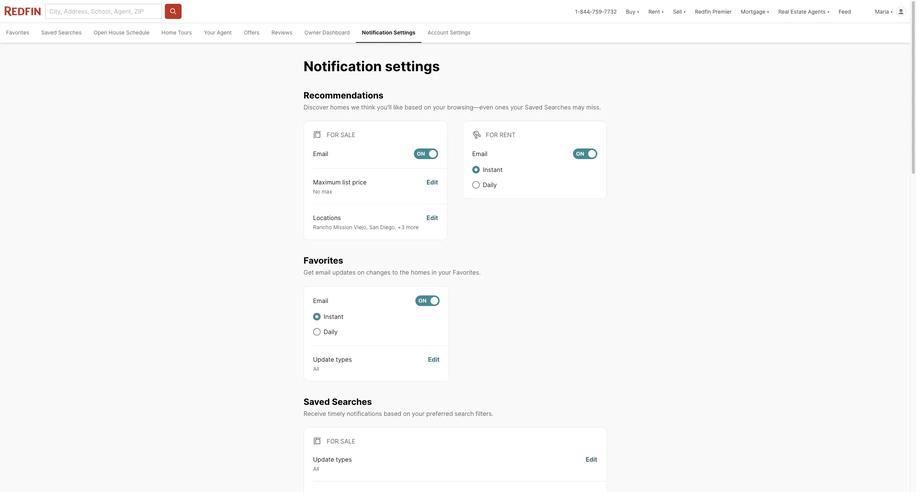 Task type: describe. For each thing, give the bounding box(es) containing it.
sell
[[673, 8, 682, 15]]

on inside recommendations discover homes we think you'll like based on your browsing—even ones your saved searches may miss.
[[424, 103, 431, 111]]

owner dashboard link
[[298, 23, 356, 43]]

homes inside favorites get email updates on changes to the homes in your favorites.
[[411, 269, 430, 276]]

your right ones
[[511, 103, 523, 111]]

favorites for favorites
[[6, 29, 29, 36]]

no
[[313, 188, 320, 195]]

on inside favorites get email updates on changes to the homes in your favorites.
[[357, 269, 365, 276]]

buy
[[626, 8, 636, 15]]

schedule
[[126, 29, 149, 36]]

price
[[352, 178, 367, 186]]

notification settings link
[[356, 23, 422, 43]]

759-
[[592, 8, 604, 15]]

your inside saved searches receive timely notifications based on your preferred search filters.
[[412, 410, 425, 418]]

searches for saved searches
[[58, 29, 82, 36]]

dashboard
[[323, 29, 350, 36]]

mission
[[333, 224, 352, 231]]

buy ▾
[[626, 8, 639, 15]]

homes inside recommendations discover homes we think you'll like based on your browsing—even ones your saved searches may miss.
[[330, 103, 349, 111]]

for down the discover
[[327, 131, 339, 139]]

in
[[432, 269, 437, 276]]

1 update types all from the top
[[313, 356, 352, 372]]

for rent
[[486, 131, 516, 139]]

rent ▾
[[649, 8, 664, 15]]

saved inside recommendations discover homes we think you'll like based on your browsing—even ones your saved searches may miss.
[[525, 103, 543, 111]]

locations
[[313, 214, 341, 222]]

reviews link
[[266, 23, 298, 43]]

updates
[[332, 269, 356, 276]]

favorites.
[[453, 269, 481, 276]]

timely
[[328, 410, 345, 418]]

844-
[[580, 8, 592, 15]]

your agent
[[204, 29, 232, 36]]

sale for update types
[[340, 438, 356, 445]]

sell ▾ button
[[669, 0, 691, 23]]

home tours
[[162, 29, 192, 36]]

settings for account settings
[[450, 29, 471, 36]]

think
[[361, 103, 375, 111]]

buy ▾ button
[[626, 0, 639, 23]]

the
[[400, 269, 409, 276]]

offers
[[244, 29, 259, 36]]

san
[[369, 224, 379, 231]]

discover
[[304, 103, 329, 111]]

0 horizontal spatial instant radio
[[313, 313, 321, 320]]

max
[[322, 188, 332, 195]]

more
[[406, 224, 419, 231]]

redfin premier
[[695, 8, 732, 15]]

maximum list price no max
[[313, 178, 367, 195]]

reviews
[[272, 29, 292, 36]]

1-
[[575, 8, 580, 15]]

account settings link
[[422, 23, 477, 43]]

to
[[392, 269, 398, 276]]

rent ▾ button
[[649, 0, 664, 23]]

maria ▾
[[875, 8, 893, 15]]

email for for rent
[[472, 150, 487, 158]]

saved searches receive timely notifications based on your preferred search filters.
[[304, 397, 494, 418]]

daily radio for leftmost instant radio
[[313, 328, 321, 336]]

feed button
[[834, 0, 871, 23]]

open house schedule
[[94, 29, 149, 36]]

redfin
[[695, 8, 711, 15]]

real estate agents ▾
[[779, 8, 830, 15]]

rent ▾ button
[[644, 0, 669, 23]]

based inside recommendations discover homes we think you'll like based on your browsing—even ones your saved searches may miss.
[[405, 103, 422, 111]]

settings for notification settings
[[394, 29, 416, 36]]

notification settings
[[304, 58, 440, 75]]

browsing—even
[[447, 103, 493, 111]]

account
[[428, 29, 448, 36]]

viejo,
[[354, 224, 368, 231]]

offers link
[[238, 23, 266, 43]]

redfin premier button
[[691, 0, 736, 23]]

locations rancho mission viejo, san diego, +3 more
[[313, 214, 419, 231]]

searches inside recommendations discover homes we think you'll like based on your browsing—even ones your saved searches may miss.
[[544, 103, 571, 111]]

owner
[[305, 29, 321, 36]]

saved for saved searches
[[41, 29, 57, 36]]

miss.
[[586, 103, 601, 111]]

1 types from the top
[[336, 356, 352, 363]]

1-844-759-7732 link
[[575, 8, 617, 15]]

ones
[[495, 103, 509, 111]]

mortgage
[[741, 8, 765, 15]]

2 update from the top
[[313, 456, 334, 463]]

may
[[573, 103, 585, 111]]

tours
[[178, 29, 192, 36]]

home tours link
[[156, 23, 198, 43]]

your agent link
[[198, 23, 238, 43]]

agent
[[217, 29, 232, 36]]

notification for notification settings
[[362, 29, 392, 36]]

for sale for email
[[327, 131, 356, 139]]

saved for saved searches receive timely notifications based on your preferred search filters.
[[304, 397, 330, 407]]

▾ for rent ▾
[[662, 8, 664, 15]]

agents
[[808, 8, 826, 15]]



Task type: vqa. For each thing, say whether or not it's contained in the screenshot.
mortgage
yes



Task type: locate. For each thing, give the bounding box(es) containing it.
mortgage ▾ button
[[736, 0, 774, 23]]

submit search image
[[169, 8, 177, 15]]

notifications
[[347, 410, 382, 418]]

0 vertical spatial based
[[405, 103, 422, 111]]

None checkbox
[[414, 148, 438, 159], [573, 148, 597, 159], [415, 295, 440, 306], [414, 148, 438, 159], [573, 148, 597, 159], [415, 295, 440, 306]]

0 vertical spatial instant radio
[[472, 166, 480, 174]]

2 sale from the top
[[340, 438, 356, 445]]

settings right account
[[450, 29, 471, 36]]

diego,
[[380, 224, 396, 231]]

maria
[[875, 8, 889, 15]]

instant for leftmost instant radio
[[324, 313, 343, 320]]

on for sale
[[417, 150, 425, 157]]

2 ▾ from the left
[[662, 8, 664, 15]]

your inside favorites get email updates on changes to the homes in your favorites.
[[438, 269, 451, 276]]

0 vertical spatial favorites
[[6, 29, 29, 36]]

0 vertical spatial all
[[313, 366, 319, 372]]

2 horizontal spatial on
[[424, 103, 431, 111]]

open
[[94, 29, 107, 36]]

▾ right rent
[[662, 8, 664, 15]]

▾ right sell
[[684, 8, 686, 15]]

saved right favorites link
[[41, 29, 57, 36]]

types
[[336, 356, 352, 363], [336, 456, 352, 463]]

1 vertical spatial daily radio
[[313, 328, 321, 336]]

0 vertical spatial on
[[424, 103, 431, 111]]

7732
[[604, 8, 617, 15]]

premier
[[713, 8, 732, 15]]

1-844-759-7732
[[575, 8, 617, 15]]

sale down timely
[[340, 438, 356, 445]]

on right updates
[[357, 269, 365, 276]]

searches inside saved searches receive timely notifications based on your preferred search filters.
[[332, 397, 372, 407]]

notification for notification settings
[[304, 58, 382, 75]]

2 horizontal spatial saved
[[525, 103, 543, 111]]

on for rent
[[576, 150, 584, 157]]

0 vertical spatial instant
[[483, 166, 503, 174]]

notification settings
[[362, 29, 416, 36]]

0 horizontal spatial instant
[[324, 313, 343, 320]]

sell ▾
[[673, 8, 686, 15]]

1 vertical spatial searches
[[544, 103, 571, 111]]

1 vertical spatial all
[[313, 466, 319, 472]]

1 vertical spatial types
[[336, 456, 352, 463]]

searches left open
[[58, 29, 82, 36]]

like
[[393, 103, 403, 111]]

Daily radio
[[472, 181, 480, 189], [313, 328, 321, 336]]

for down timely
[[327, 438, 339, 445]]

5 ▾ from the left
[[827, 8, 830, 15]]

notification up notification settings
[[362, 29, 392, 36]]

1 vertical spatial instant radio
[[313, 313, 321, 320]]

2 horizontal spatial searches
[[544, 103, 571, 111]]

sale down we
[[340, 131, 356, 139]]

edit
[[427, 178, 438, 186], [427, 214, 438, 222], [428, 356, 440, 363], [586, 456, 597, 463]]

homes
[[330, 103, 349, 111], [411, 269, 430, 276]]

2 update types all from the top
[[313, 456, 352, 472]]

email for for sale
[[313, 150, 328, 158]]

0 horizontal spatial on
[[357, 269, 365, 276]]

real estate agents ▾ button
[[774, 0, 834, 23]]

daily radio for rightmost instant radio
[[472, 181, 480, 189]]

list
[[342, 178, 351, 186]]

preferred
[[426, 410, 453, 418]]

real
[[779, 8, 789, 15]]

email up maximum
[[313, 150, 328, 158]]

1 vertical spatial on
[[357, 269, 365, 276]]

saved right ones
[[525, 103, 543, 111]]

1 horizontal spatial daily
[[483, 181, 497, 189]]

0 vertical spatial homes
[[330, 103, 349, 111]]

on
[[424, 103, 431, 111], [357, 269, 365, 276], [403, 410, 410, 418]]

▾ right maria
[[891, 8, 893, 15]]

get
[[304, 269, 314, 276]]

daily
[[483, 181, 497, 189], [324, 328, 338, 336]]

1 horizontal spatial based
[[405, 103, 422, 111]]

your left preferred at the bottom left of page
[[412, 410, 425, 418]]

1 vertical spatial update
[[313, 456, 334, 463]]

settings
[[385, 58, 440, 75]]

your
[[433, 103, 446, 111], [511, 103, 523, 111], [438, 269, 451, 276], [412, 410, 425, 418]]

notification up recommendations
[[304, 58, 382, 75]]

1 sale from the top
[[340, 131, 356, 139]]

2 all from the top
[[313, 466, 319, 472]]

1 horizontal spatial instant radio
[[472, 166, 480, 174]]

0 vertical spatial types
[[336, 356, 352, 363]]

2 settings from the left
[[450, 29, 471, 36]]

0 horizontal spatial saved
[[41, 29, 57, 36]]

Instant radio
[[472, 166, 480, 174], [313, 313, 321, 320]]

0 vertical spatial for sale
[[327, 131, 356, 139]]

saved searches
[[41, 29, 82, 36]]

instant for rightmost instant radio
[[483, 166, 503, 174]]

1 horizontal spatial daily radio
[[472, 181, 480, 189]]

based right "notifications" on the bottom of page
[[384, 410, 401, 418]]

settings inside notification settings link
[[394, 29, 416, 36]]

instant
[[483, 166, 503, 174], [324, 313, 343, 320]]

1 vertical spatial homes
[[411, 269, 430, 276]]

6 ▾ from the left
[[891, 8, 893, 15]]

feed
[[839, 8, 851, 15]]

0 vertical spatial update types all
[[313, 356, 352, 372]]

you'll
[[377, 103, 392, 111]]

▾ for sell ▾
[[684, 8, 686, 15]]

1 vertical spatial notification
[[304, 58, 382, 75]]

1 ▾ from the left
[[637, 8, 639, 15]]

email down "email"
[[313, 297, 328, 305]]

buy ▾ button
[[621, 0, 644, 23]]

rent
[[500, 131, 516, 139]]

1 vertical spatial update types all
[[313, 456, 352, 472]]

1 vertical spatial sale
[[340, 438, 356, 445]]

settings inside account settings link
[[450, 29, 471, 36]]

on right like
[[424, 103, 431, 111]]

1 horizontal spatial saved
[[304, 397, 330, 407]]

estate
[[791, 8, 807, 15]]

settings left account
[[394, 29, 416, 36]]

favorites for favorites get email updates on changes to the homes in your favorites.
[[304, 255, 343, 266]]

1 vertical spatial instant
[[324, 313, 343, 320]]

email down for rent
[[472, 150, 487, 158]]

daily for rightmost instant radio
[[483, 181, 497, 189]]

notification
[[362, 29, 392, 36], [304, 58, 382, 75]]

for sale down timely
[[327, 438, 356, 445]]

rancho
[[313, 224, 332, 231]]

for sale for update types
[[327, 438, 356, 445]]

City, Address, School, Agent, ZIP search field
[[45, 4, 162, 19]]

▾ for buy ▾
[[637, 8, 639, 15]]

sale for email
[[340, 131, 356, 139]]

searches for saved searches receive timely notifications based on your preferred search filters.
[[332, 397, 372, 407]]

▾
[[637, 8, 639, 15], [662, 8, 664, 15], [684, 8, 686, 15], [767, 8, 769, 15], [827, 8, 830, 15], [891, 8, 893, 15]]

maximum
[[313, 178, 341, 186]]

1 update from the top
[[313, 356, 334, 363]]

for left rent
[[486, 131, 498, 139]]

▾ for mortgage ▾
[[767, 8, 769, 15]]

rent
[[649, 8, 660, 15]]

▾ right the agents on the right of the page
[[827, 8, 830, 15]]

0 horizontal spatial settings
[[394, 29, 416, 36]]

house
[[109, 29, 125, 36]]

1 horizontal spatial settings
[[450, 29, 471, 36]]

based right like
[[405, 103, 422, 111]]

saved up receive
[[304, 397, 330, 407]]

open house schedule link
[[88, 23, 156, 43]]

favorites inside favorites get email updates on changes to the homes in your favorites.
[[304, 255, 343, 266]]

0 vertical spatial daily radio
[[472, 181, 480, 189]]

1 horizontal spatial searches
[[332, 397, 372, 407]]

saved
[[41, 29, 57, 36], [525, 103, 543, 111], [304, 397, 330, 407]]

receive
[[304, 410, 326, 418]]

update
[[313, 356, 334, 363], [313, 456, 334, 463]]

0 horizontal spatial searches
[[58, 29, 82, 36]]

email
[[313, 150, 328, 158], [472, 150, 487, 158], [313, 297, 328, 305]]

0 vertical spatial saved
[[41, 29, 57, 36]]

3 ▾ from the left
[[684, 8, 686, 15]]

4 ▾ from the left
[[767, 8, 769, 15]]

searches
[[58, 29, 82, 36], [544, 103, 571, 111], [332, 397, 372, 407]]

we
[[351, 103, 359, 111]]

1 horizontal spatial on
[[403, 410, 410, 418]]

saved inside saved searches receive timely notifications based on your preferred search filters.
[[304, 397, 330, 407]]

▾ right mortgage
[[767, 8, 769, 15]]

1 for sale from the top
[[327, 131, 356, 139]]

real estate agents ▾ link
[[779, 0, 830, 23]]

2 for sale from the top
[[327, 438, 356, 445]]

mortgage ▾ button
[[741, 0, 769, 23]]

2 vertical spatial saved
[[304, 397, 330, 407]]

▾ right buy
[[637, 8, 639, 15]]

2 types from the top
[[336, 456, 352, 463]]

1 horizontal spatial favorites
[[304, 255, 343, 266]]

0 vertical spatial daily
[[483, 181, 497, 189]]

sale
[[340, 131, 356, 139], [340, 438, 356, 445]]

your right in
[[438, 269, 451, 276]]

homes left in
[[411, 269, 430, 276]]

1 vertical spatial daily
[[324, 328, 338, 336]]

0 vertical spatial searches
[[58, 29, 82, 36]]

1 all from the top
[[313, 366, 319, 372]]

filters.
[[476, 410, 494, 418]]

0 horizontal spatial daily
[[324, 328, 338, 336]]

daily for leftmost instant radio
[[324, 328, 338, 336]]

based inside saved searches receive timely notifications based on your preferred search filters.
[[384, 410, 401, 418]]

0 horizontal spatial daily radio
[[313, 328, 321, 336]]

saved searches link
[[35, 23, 88, 43]]

1 vertical spatial based
[[384, 410, 401, 418]]

for sale down we
[[327, 131, 356, 139]]

changes
[[366, 269, 391, 276]]

account settings
[[428, 29, 471, 36]]

1 horizontal spatial instant
[[483, 166, 503, 174]]

0 horizontal spatial homes
[[330, 103, 349, 111]]

sell ▾ button
[[673, 0, 686, 23]]

0 horizontal spatial favorites
[[6, 29, 29, 36]]

your left browsing—even
[[433, 103, 446, 111]]

on inside saved searches receive timely notifications based on your preferred search filters.
[[403, 410, 410, 418]]

settings
[[394, 29, 416, 36], [450, 29, 471, 36]]

favorites get email updates on changes to the homes in your favorites.
[[304, 255, 481, 276]]

1 vertical spatial saved
[[525, 103, 543, 111]]

recommendations
[[304, 90, 384, 101]]

on left preferred at the bottom left of page
[[403, 410, 410, 418]]

2 vertical spatial on
[[403, 410, 410, 418]]

search
[[455, 410, 474, 418]]

all
[[313, 366, 319, 372], [313, 466, 319, 472]]

searches left the may at the right
[[544, 103, 571, 111]]

2 vertical spatial searches
[[332, 397, 372, 407]]

home
[[162, 29, 176, 36]]

▾ for maria ▾
[[891, 8, 893, 15]]

homes down recommendations
[[330, 103, 349, 111]]

0 horizontal spatial based
[[384, 410, 401, 418]]

0 vertical spatial notification
[[362, 29, 392, 36]]

1 vertical spatial favorites
[[304, 255, 343, 266]]

mortgage ▾
[[741, 8, 769, 15]]

0 vertical spatial update
[[313, 356, 334, 363]]

+3
[[398, 224, 405, 231]]

favorites link
[[0, 23, 35, 43]]

1 settings from the left
[[394, 29, 416, 36]]

email
[[316, 269, 331, 276]]

searches up "notifications" on the bottom of page
[[332, 397, 372, 407]]

0 vertical spatial sale
[[340, 131, 356, 139]]

1 horizontal spatial homes
[[411, 269, 430, 276]]

1 vertical spatial for sale
[[327, 438, 356, 445]]



